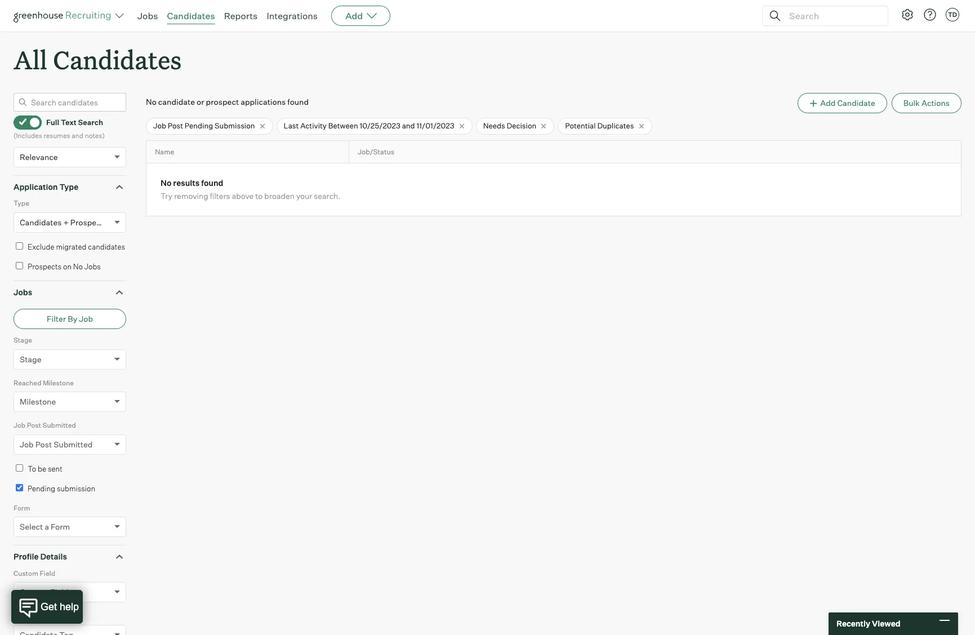 Task type: locate. For each thing, give the bounding box(es) containing it.
configure image
[[901, 8, 915, 21]]

job post submitted
[[14, 421, 76, 430], [20, 440, 93, 449]]

sent
[[48, 464, 62, 473]]

0 vertical spatial candidate
[[838, 98, 876, 108]]

reports link
[[224, 10, 258, 21]]

1 horizontal spatial type
[[59, 182, 79, 192]]

job inside button
[[79, 314, 93, 324]]

custom field element
[[14, 568, 126, 611]]

pending down the be
[[28, 484, 55, 493]]

0 horizontal spatial found
[[201, 178, 224, 188]]

1 vertical spatial type
[[14, 199, 29, 208]]

and left 11/01/2023
[[402, 121, 415, 130]]

integrations link
[[267, 10, 318, 21]]

0 horizontal spatial pending
[[28, 484, 55, 493]]

jobs
[[138, 10, 158, 21], [84, 262, 101, 271], [14, 287, 32, 297]]

milestone down stage element
[[43, 379, 74, 387]]

1 vertical spatial candidates
[[53, 43, 182, 76]]

applications
[[241, 97, 286, 107]]

post down reached
[[27, 421, 41, 430]]

2 horizontal spatial jobs
[[138, 10, 158, 21]]

submitted up sent
[[54, 440, 93, 449]]

recently
[[837, 619, 871, 629]]

0 horizontal spatial candidate
[[14, 612, 46, 620]]

to be sent
[[28, 464, 62, 473]]

found inside no results found try removing filters above to broaden your search.
[[201, 178, 224, 188]]

2 vertical spatial no
[[73, 262, 83, 271]]

and
[[402, 121, 415, 130], [72, 131, 83, 140]]

Pending submission checkbox
[[16, 484, 23, 492]]

post
[[168, 121, 183, 130], [27, 421, 41, 430], [35, 440, 52, 449]]

no results found try removing filters above to broaden your search.
[[161, 178, 341, 201]]

submitted
[[43, 421, 76, 430], [54, 440, 93, 449]]

job post submitted down reached milestone element
[[14, 421, 76, 430]]

candidate left the bulk
[[838, 98, 876, 108]]

and down text
[[72, 131, 83, 140]]

1 vertical spatial and
[[72, 131, 83, 140]]

custom field up candidate tag
[[20, 588, 68, 597]]

0 vertical spatial milestone
[[43, 379, 74, 387]]

pending
[[185, 121, 213, 130], [28, 484, 55, 493]]

1 horizontal spatial pending
[[185, 121, 213, 130]]

0 vertical spatial custom
[[14, 569, 38, 578]]

add inside add candidate link
[[821, 98, 836, 108]]

10/25/2023
[[360, 121, 401, 130]]

found up "filters"
[[201, 178, 224, 188]]

viewed
[[873, 619, 901, 629]]

form down pending submission option in the bottom left of the page
[[14, 504, 30, 512]]

or
[[197, 97, 204, 107]]

0 vertical spatial job post submitted
[[14, 421, 76, 430]]

jobs down prospects on no jobs option
[[14, 287, 32, 297]]

text
[[61, 118, 77, 127]]

candidate inside "candidate tag" 'element'
[[14, 612, 46, 620]]

a
[[45, 522, 49, 532]]

0 horizontal spatial and
[[72, 131, 83, 140]]

no
[[146, 97, 157, 107], [161, 178, 172, 188], [73, 262, 83, 271]]

jobs down candidates
[[84, 262, 101, 271]]

post up the to be sent
[[35, 440, 52, 449]]

add for add
[[346, 10, 363, 21]]

Search text field
[[787, 8, 878, 24]]

0 horizontal spatial add
[[346, 10, 363, 21]]

all
[[14, 43, 47, 76]]

1 horizontal spatial no
[[146, 97, 157, 107]]

candidate inside add candidate link
[[838, 98, 876, 108]]

1 vertical spatial milestone
[[20, 397, 56, 407]]

candidates right jobs link
[[167, 10, 215, 21]]

add button
[[332, 6, 391, 26]]

2 horizontal spatial no
[[161, 178, 172, 188]]

job post submitted up sent
[[20, 440, 93, 449]]

0 horizontal spatial form
[[14, 504, 30, 512]]

integrations
[[267, 10, 318, 21]]

type down application
[[14, 199, 29, 208]]

milestone down reached milestone
[[20, 397, 56, 407]]

job
[[153, 121, 166, 130], [79, 314, 93, 324], [14, 421, 25, 430], [20, 440, 34, 449]]

1 vertical spatial prospects
[[28, 262, 62, 271]]

decision
[[507, 121, 537, 130]]

tag
[[47, 612, 59, 620]]

1 vertical spatial found
[[201, 178, 224, 188]]

jobs left candidates link
[[138, 10, 158, 21]]

field up tag
[[50, 588, 68, 597]]

1 vertical spatial candidate
[[14, 612, 46, 620]]

custom
[[14, 569, 38, 578], [20, 588, 49, 597]]

found
[[288, 97, 309, 107], [201, 178, 224, 188]]

filter by job
[[47, 314, 93, 324]]

form right a at the bottom of page
[[51, 522, 70, 532]]

filter
[[47, 314, 66, 324]]

0 vertical spatial add
[[346, 10, 363, 21]]

prospects right +
[[70, 217, 108, 227]]

search.
[[314, 191, 341, 201]]

To be sent checkbox
[[16, 464, 23, 472]]

to
[[28, 464, 36, 473]]

found up last
[[288, 97, 309, 107]]

type
[[59, 182, 79, 192], [14, 199, 29, 208]]

0 vertical spatial prospects
[[70, 217, 108, 227]]

custom field down profile details
[[14, 569, 55, 578]]

checkmark image
[[19, 118, 27, 126]]

needs
[[484, 121, 506, 130]]

no right on
[[73, 262, 83, 271]]

1 horizontal spatial add
[[821, 98, 836, 108]]

custom down the "profile" at bottom
[[14, 569, 38, 578]]

candidates
[[167, 10, 215, 21], [53, 43, 182, 76], [20, 217, 62, 227]]

submission
[[215, 121, 255, 130]]

all candidates
[[14, 43, 182, 76]]

candidates inside type element
[[20, 217, 62, 227]]

candidate
[[838, 98, 876, 108], [14, 612, 46, 620]]

1 horizontal spatial candidate
[[838, 98, 876, 108]]

0 vertical spatial candidates
[[167, 10, 215, 21]]

candidates down jobs link
[[53, 43, 182, 76]]

add
[[346, 10, 363, 21], [821, 98, 836, 108]]

candidate left tag
[[14, 612, 46, 620]]

1 vertical spatial add
[[821, 98, 836, 108]]

prospects down 'exclude' at the left of page
[[28, 262, 62, 271]]

no left 'candidate'
[[146, 97, 157, 107]]

add inside add 'popup button'
[[346, 10, 363, 21]]

submitted down reached milestone element
[[43, 421, 76, 430]]

1 horizontal spatial prospects
[[70, 217, 108, 227]]

candidates for candidates + prospects
[[20, 217, 62, 227]]

details
[[40, 552, 67, 562]]

0 horizontal spatial type
[[14, 199, 29, 208]]

1 vertical spatial form
[[51, 522, 70, 532]]

no candidate or prospect applications found
[[146, 97, 309, 107]]

exclude
[[28, 242, 54, 251]]

be
[[38, 464, 46, 473]]

select
[[20, 522, 43, 532]]

reached milestone element
[[14, 378, 126, 420]]

job post pending submission
[[153, 121, 255, 130]]

pending down or
[[185, 121, 213, 130]]

type element
[[14, 198, 126, 241]]

0 vertical spatial custom field
[[14, 569, 55, 578]]

0 vertical spatial no
[[146, 97, 157, 107]]

2 vertical spatial candidates
[[20, 217, 62, 227]]

post down 'candidate'
[[168, 121, 183, 130]]

and inside full text search (includes resumes and notes)
[[72, 131, 83, 140]]

0 vertical spatial jobs
[[138, 10, 158, 21]]

type up type element on the left top of the page
[[59, 182, 79, 192]]

0 vertical spatial found
[[288, 97, 309, 107]]

candidates up 'exclude' at the left of page
[[20, 217, 62, 227]]

custom up candidate tag
[[20, 588, 49, 597]]

1 vertical spatial stage
[[20, 354, 41, 364]]

1 vertical spatial no
[[161, 178, 172, 188]]

0 vertical spatial type
[[59, 182, 79, 192]]

0 vertical spatial form
[[14, 504, 30, 512]]

relevance
[[20, 152, 58, 162]]

needs decision
[[484, 121, 537, 130]]

stage
[[14, 336, 32, 345], [20, 354, 41, 364]]

0 vertical spatial post
[[168, 121, 183, 130]]

resumes
[[44, 131, 70, 140]]

field down details
[[40, 569, 55, 578]]

milestone
[[43, 379, 74, 387], [20, 397, 56, 407]]

no up try
[[161, 178, 172, 188]]

submission
[[57, 484, 95, 493]]

no for no candidate or prospect applications found
[[146, 97, 157, 107]]

0 horizontal spatial prospects
[[28, 262, 62, 271]]

1 vertical spatial jobs
[[84, 262, 101, 271]]

prospects
[[70, 217, 108, 227], [28, 262, 62, 271]]

custom field
[[14, 569, 55, 578], [20, 588, 68, 597]]

field
[[40, 569, 55, 578], [50, 588, 68, 597]]

filter by job button
[[14, 309, 126, 329]]

form
[[14, 504, 30, 512], [51, 522, 70, 532]]

Exclude migrated candidates checkbox
[[16, 242, 23, 250]]

1 horizontal spatial and
[[402, 121, 415, 130]]

no inside no results found try removing filters above to broaden your search.
[[161, 178, 172, 188]]

2 vertical spatial jobs
[[14, 287, 32, 297]]



Task type: vqa. For each thing, say whether or not it's contained in the screenshot.
responsible
no



Task type: describe. For each thing, give the bounding box(es) containing it.
1 horizontal spatial form
[[51, 522, 70, 532]]

between
[[328, 121, 358, 130]]

1 vertical spatial field
[[50, 588, 68, 597]]

reached milestone
[[14, 379, 74, 387]]

reached
[[14, 379, 41, 387]]

profile
[[14, 552, 39, 562]]

recently viewed
[[837, 619, 901, 629]]

candidate
[[158, 97, 195, 107]]

migrated
[[56, 242, 87, 251]]

td button
[[947, 8, 960, 21]]

notes)
[[85, 131, 105, 140]]

0 vertical spatial pending
[[185, 121, 213, 130]]

stage element
[[14, 335, 126, 378]]

full
[[46, 118, 59, 127]]

try
[[161, 191, 173, 201]]

potential duplicates
[[566, 121, 635, 130]]

potential
[[566, 121, 596, 130]]

search
[[78, 118, 103, 127]]

by
[[68, 314, 77, 324]]

select a form
[[20, 522, 70, 532]]

1 vertical spatial custom field
[[20, 588, 68, 597]]

td
[[949, 11, 958, 19]]

add for add candidate
[[821, 98, 836, 108]]

jobs link
[[138, 10, 158, 21]]

pending submission
[[28, 484, 95, 493]]

candidates link
[[167, 10, 215, 21]]

candidates + prospects option
[[20, 217, 108, 227]]

full text search (includes resumes and notes)
[[14, 118, 105, 140]]

activity
[[301, 121, 327, 130]]

1 vertical spatial submitted
[[54, 440, 93, 449]]

candidate tag element
[[14, 611, 126, 635]]

0 horizontal spatial jobs
[[14, 287, 32, 297]]

(includes
[[14, 131, 42, 140]]

relevance option
[[20, 152, 58, 162]]

application type
[[14, 182, 79, 192]]

duplicates
[[598, 121, 635, 130]]

+
[[63, 217, 69, 227]]

job/status
[[358, 148, 395, 156]]

prospects on no jobs
[[28, 262, 101, 271]]

0 vertical spatial and
[[402, 121, 415, 130]]

filters
[[210, 191, 230, 201]]

to
[[256, 191, 263, 201]]

exclude migrated candidates
[[28, 242, 125, 251]]

job post submitted element
[[14, 420, 126, 463]]

0 horizontal spatial no
[[73, 262, 83, 271]]

add candidate link
[[798, 93, 888, 113]]

1 horizontal spatial found
[[288, 97, 309, 107]]

bulk
[[904, 98, 921, 108]]

candidates for candidates
[[167, 10, 215, 21]]

0 vertical spatial field
[[40, 569, 55, 578]]

candidates + prospects
[[20, 217, 108, 227]]

Search candidates field
[[14, 93, 126, 112]]

1 vertical spatial pending
[[28, 484, 55, 493]]

2 vertical spatial post
[[35, 440, 52, 449]]

name
[[155, 148, 174, 156]]

greenhouse recruiting image
[[14, 9, 115, 23]]

Prospects on No Jobs checkbox
[[16, 262, 23, 270]]

1 vertical spatial job post submitted
[[20, 440, 93, 449]]

reports
[[224, 10, 258, 21]]

candidate tag
[[14, 612, 59, 620]]

0 vertical spatial submitted
[[43, 421, 76, 430]]

form element
[[14, 503, 126, 545]]

1 vertical spatial custom
[[20, 588, 49, 597]]

0 vertical spatial stage
[[14, 336, 32, 345]]

application
[[14, 182, 58, 192]]

candidates
[[88, 242, 125, 251]]

1 vertical spatial post
[[27, 421, 41, 430]]

actions
[[922, 98, 950, 108]]

bulk actions
[[904, 98, 950, 108]]

no for no results found try removing filters above to broaden your search.
[[161, 178, 172, 188]]

on
[[63, 262, 72, 271]]

prospects inside type element
[[70, 217, 108, 227]]

add candidate
[[821, 98, 876, 108]]

bulk actions link
[[892, 93, 962, 113]]

above
[[232, 191, 254, 201]]

profile details
[[14, 552, 67, 562]]

1 horizontal spatial jobs
[[84, 262, 101, 271]]

removing
[[174, 191, 208, 201]]

prospect
[[206, 97, 239, 107]]

last activity between 10/25/2023 and 11/01/2023
[[284, 121, 455, 130]]

last
[[284, 121, 299, 130]]

11/01/2023
[[417, 121, 455, 130]]

your
[[296, 191, 312, 201]]

results
[[173, 178, 200, 188]]

broaden
[[265, 191, 295, 201]]

td button
[[944, 6, 962, 24]]



